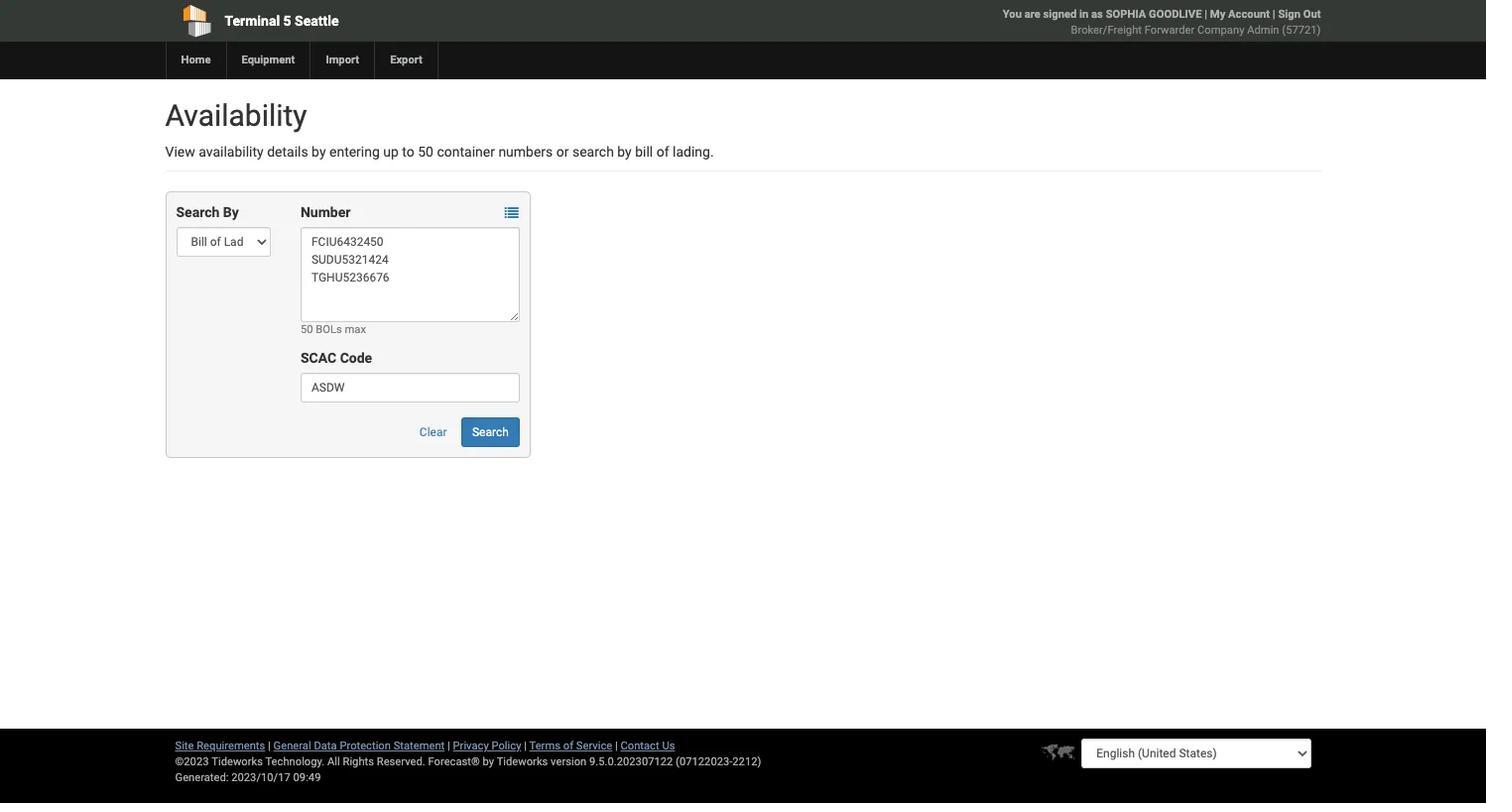 Task type: vqa. For each thing, say whether or not it's contained in the screenshot.
© 2023 Tideworks Technology. All rights reserved. Forecast® by Tideworks Version 9.5.0.202307122 (07122023-2212) Creating Success ℠
no



Task type: locate. For each thing, give the bounding box(es) containing it.
search inside "button"
[[472, 426, 509, 440]]

50 right 'to'
[[418, 144, 434, 160]]

terms of service link
[[529, 740, 613, 753]]

tideworks
[[497, 756, 548, 769]]

search left by
[[176, 204, 220, 220]]

search right clear button
[[472, 426, 509, 440]]

50
[[418, 144, 434, 160], [301, 324, 313, 336]]

search
[[176, 204, 220, 220], [472, 426, 509, 440]]

| up 9.5.0.202307122
[[615, 740, 618, 753]]

site requirements | general data protection statement | privacy policy | terms of service | contact us ©2023 tideworks technology. all rights reserved. forecast® by tideworks version 9.5.0.202307122 (07122023-2212) generated: 2023/10/17 09:49
[[175, 740, 762, 785]]

you are signed in as sophia goodlive | my account | sign out broker/freight forwarder company admin (57721)
[[1003, 8, 1321, 37]]

| up tideworks
[[524, 740, 527, 753]]

1 horizontal spatial search
[[472, 426, 509, 440]]

forwarder
[[1145, 24, 1195, 37]]

(07122023-
[[676, 756, 733, 769]]

search
[[573, 144, 614, 160]]

import
[[326, 54, 359, 66]]

0 vertical spatial of
[[657, 144, 669, 160]]

Number text field
[[301, 227, 520, 323]]

0 horizontal spatial of
[[563, 740, 574, 753]]

of right the bill on the top of page
[[657, 144, 669, 160]]

numbers
[[499, 144, 553, 160]]

0 horizontal spatial search
[[176, 204, 220, 220]]

my account link
[[1211, 8, 1270, 21]]

entering
[[329, 144, 380, 160]]

to
[[402, 144, 415, 160]]

privacy policy link
[[453, 740, 521, 753]]

of up version
[[563, 740, 574, 753]]

2 horizontal spatial by
[[618, 144, 632, 160]]

import link
[[310, 42, 374, 79]]

by
[[312, 144, 326, 160], [618, 144, 632, 160], [483, 756, 494, 769]]

1 horizontal spatial 50
[[418, 144, 434, 160]]

goodlive
[[1149, 8, 1202, 21]]

as
[[1092, 8, 1103, 21]]

details
[[267, 144, 308, 160]]

50 left bols
[[301, 324, 313, 336]]

code
[[340, 350, 372, 366]]

0 horizontal spatial 50
[[301, 324, 313, 336]]

us
[[662, 740, 675, 753]]

lading.
[[673, 144, 714, 160]]

| left sign
[[1273, 8, 1276, 21]]

number
[[301, 204, 351, 220]]

1 horizontal spatial of
[[657, 144, 669, 160]]

0 vertical spatial search
[[176, 204, 220, 220]]

technology.
[[265, 756, 325, 769]]

5
[[283, 13, 291, 29]]

terms
[[529, 740, 561, 753]]

data
[[314, 740, 337, 753]]

show list image
[[505, 207, 519, 221]]

general
[[273, 740, 311, 753]]

container
[[437, 144, 495, 160]]

in
[[1080, 8, 1089, 21]]

by left the bill on the top of page
[[618, 144, 632, 160]]

9.5.0.202307122
[[589, 756, 673, 769]]

up
[[383, 144, 399, 160]]

version
[[551, 756, 587, 769]]

view availability details by entering up to 50 container numbers or search by bill of lading.
[[165, 144, 714, 160]]

site
[[175, 740, 194, 753]]

by right "details"
[[312, 144, 326, 160]]

1 horizontal spatial by
[[483, 756, 494, 769]]

0 horizontal spatial by
[[312, 144, 326, 160]]

site requirements link
[[175, 740, 265, 753]]

1 vertical spatial of
[[563, 740, 574, 753]]

by down the privacy policy link
[[483, 756, 494, 769]]

| left general on the left bottom
[[268, 740, 271, 753]]

1 vertical spatial search
[[472, 426, 509, 440]]

export link
[[374, 42, 438, 79]]

1 vertical spatial 50
[[301, 324, 313, 336]]

account
[[1229, 8, 1270, 21]]

export
[[390, 54, 423, 66]]

signed
[[1044, 8, 1077, 21]]

by
[[223, 204, 239, 220]]

you
[[1003, 8, 1022, 21]]

|
[[1205, 8, 1208, 21], [1273, 8, 1276, 21], [268, 740, 271, 753], [448, 740, 450, 753], [524, 740, 527, 753], [615, 740, 618, 753]]

of
[[657, 144, 669, 160], [563, 740, 574, 753]]



Task type: describe. For each thing, give the bounding box(es) containing it.
home
[[181, 54, 211, 66]]

contact us link
[[621, 740, 675, 753]]

50 bols max
[[301, 324, 366, 336]]

scac
[[301, 350, 337, 366]]

search button
[[461, 418, 520, 448]]

seattle
[[295, 13, 339, 29]]

terminal 5 seattle link
[[165, 0, 630, 42]]

generated:
[[175, 772, 229, 785]]

all
[[327, 756, 340, 769]]

2212)
[[733, 756, 762, 769]]

general data protection statement link
[[273, 740, 445, 753]]

requirements
[[197, 740, 265, 753]]

bols
[[316, 324, 342, 336]]

protection
[[340, 740, 391, 753]]

09:49
[[293, 772, 321, 785]]

my
[[1211, 8, 1226, 21]]

| left my at the right top
[[1205, 8, 1208, 21]]

bill
[[635, 144, 653, 160]]

contact
[[621, 740, 660, 753]]

clear button
[[409, 418, 458, 448]]

availability
[[199, 144, 264, 160]]

out
[[1304, 8, 1321, 21]]

sophia
[[1106, 8, 1147, 21]]

equipment
[[242, 54, 295, 66]]

terminal
[[225, 13, 280, 29]]

view
[[165, 144, 195, 160]]

sign
[[1279, 8, 1301, 21]]

sign out link
[[1279, 8, 1321, 21]]

rights
[[343, 756, 374, 769]]

statement
[[394, 740, 445, 753]]

are
[[1025, 8, 1041, 21]]

broker/freight
[[1071, 24, 1142, 37]]

forecast®
[[428, 756, 480, 769]]

company
[[1198, 24, 1245, 37]]

service
[[576, 740, 613, 753]]

by inside site requirements | general data protection statement | privacy policy | terms of service | contact us ©2023 tideworks technology. all rights reserved. forecast® by tideworks version 9.5.0.202307122 (07122023-2212) generated: 2023/10/17 09:49
[[483, 756, 494, 769]]

search for search by
[[176, 204, 220, 220]]

0 vertical spatial 50
[[418, 144, 434, 160]]

clear
[[420, 426, 447, 440]]

home link
[[165, 42, 226, 79]]

(57721)
[[1282, 24, 1321, 37]]

2023/10/17
[[231, 772, 291, 785]]

SCAC Code text field
[[301, 373, 520, 403]]

search for search
[[472, 426, 509, 440]]

policy
[[492, 740, 521, 753]]

or
[[557, 144, 569, 160]]

terminal 5 seattle
[[225, 13, 339, 29]]

search by
[[176, 204, 239, 220]]

max
[[345, 324, 366, 336]]

privacy
[[453, 740, 489, 753]]

scac code
[[301, 350, 372, 366]]

of inside site requirements | general data protection statement | privacy policy | terms of service | contact us ©2023 tideworks technology. all rights reserved. forecast® by tideworks version 9.5.0.202307122 (07122023-2212) generated: 2023/10/17 09:49
[[563, 740, 574, 753]]

reserved.
[[377, 756, 425, 769]]

| up forecast®
[[448, 740, 450, 753]]

admin
[[1248, 24, 1280, 37]]

availability
[[165, 98, 307, 133]]

equipment link
[[226, 42, 310, 79]]

©2023 tideworks
[[175, 756, 263, 769]]



